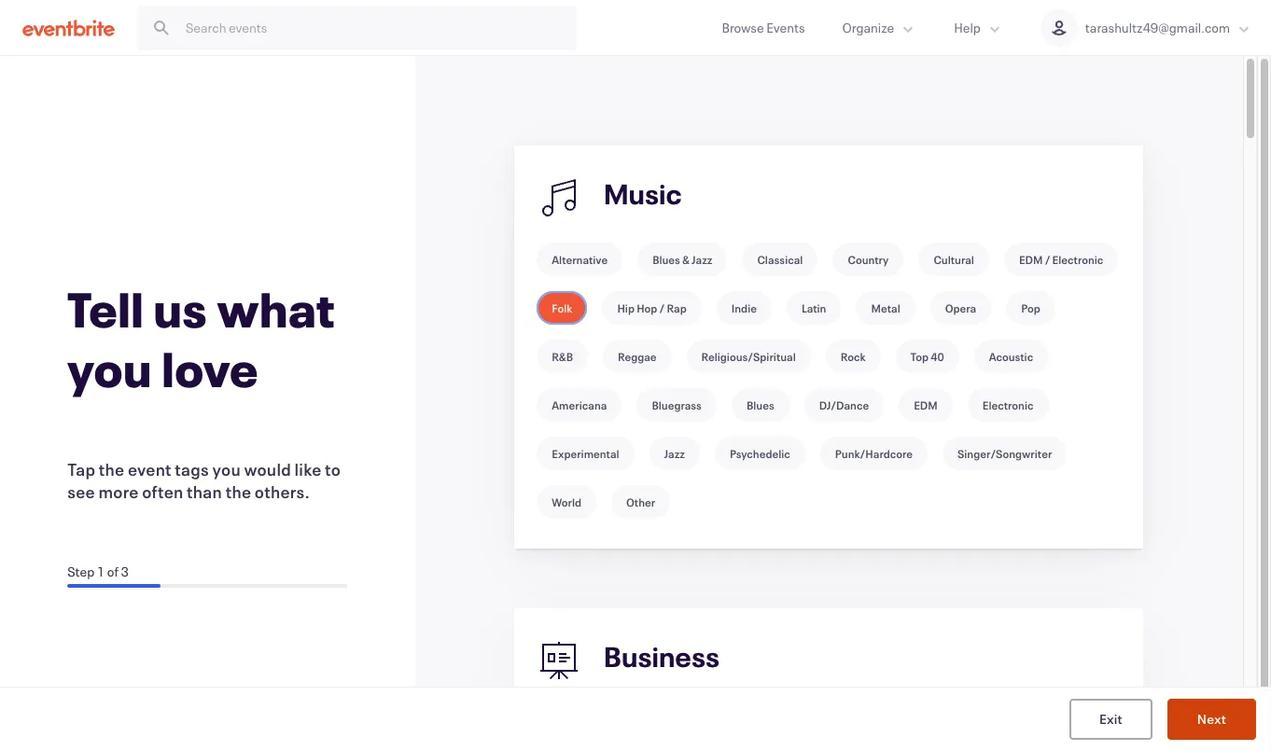 Task type: locate. For each thing, give the bounding box(es) containing it.
1 vertical spatial jazz
[[664, 446, 685, 461]]

hip hop / rap button
[[603, 291, 702, 325]]

psychedelic
[[730, 446, 791, 461]]

0 vertical spatial edm
[[1019, 252, 1043, 267]]

1 horizontal spatial the
[[226, 481, 251, 503]]

music
[[604, 176, 682, 212]]

electronic down acoustic
[[983, 398, 1034, 413]]

latin
[[802, 301, 827, 316]]

0 horizontal spatial the
[[99, 458, 125, 481]]

rock button
[[826, 340, 881, 373]]

others.
[[255, 481, 310, 503]]

what
[[217, 277, 335, 341]]

experimental
[[552, 446, 620, 461]]

bluegrass
[[652, 398, 702, 413]]

you right tags at left bottom
[[212, 458, 241, 481]]

blues & jazz button
[[638, 243, 728, 276]]

singer/songwriter button
[[943, 437, 1067, 471]]

1 horizontal spatial blues
[[747, 398, 775, 413]]

1 horizontal spatial electronic
[[1053, 252, 1104, 267]]

edm up pop
[[1019, 252, 1043, 267]]

progressbar progress bar
[[67, 584, 348, 588]]

blues up "psychedelic"
[[747, 398, 775, 413]]

electronic
[[1053, 252, 1104, 267], [983, 398, 1034, 413]]

/ left "rap"
[[660, 301, 665, 316]]

hip hop / rap
[[617, 301, 687, 316]]

blues
[[653, 252, 680, 267], [747, 398, 775, 413]]

tell us what you love
[[67, 277, 335, 401]]

0 horizontal spatial jazz
[[664, 446, 685, 461]]

browse events link
[[703, 0, 824, 55]]

more
[[98, 481, 139, 503]]

organize link
[[824, 0, 936, 55]]

other button
[[612, 485, 671, 519]]

1 vertical spatial edm
[[914, 398, 938, 413]]

0 horizontal spatial electronic
[[983, 398, 1034, 413]]

1 vertical spatial /
[[660, 301, 665, 316]]

1 vertical spatial you
[[212, 458, 241, 481]]

edm / electronic
[[1019, 252, 1104, 267]]

tell
[[67, 277, 144, 341]]

pop button
[[1007, 291, 1056, 325]]

you
[[67, 337, 152, 401], [212, 458, 241, 481]]

0 horizontal spatial you
[[67, 337, 152, 401]]

top 40
[[911, 349, 944, 364]]

1
[[97, 563, 105, 581]]

the
[[99, 458, 125, 481], [226, 481, 251, 503]]

acoustic button
[[974, 340, 1049, 373]]

edm inside 'button'
[[1019, 252, 1043, 267]]

0 horizontal spatial edm
[[914, 398, 938, 413]]

0 horizontal spatial /
[[660, 301, 665, 316]]

step 1 of 3
[[67, 563, 129, 581]]

/ inside hip hop / rap "button"
[[660, 301, 665, 316]]

classical
[[758, 252, 803, 267]]

top
[[911, 349, 929, 364]]

tap the event tags you would like to see more often than the others.
[[67, 458, 341, 503]]

1 vertical spatial blues
[[747, 398, 775, 413]]

1 horizontal spatial /
[[1045, 252, 1051, 267]]

1 horizontal spatial edm
[[1019, 252, 1043, 267]]

0 vertical spatial electronic
[[1053, 252, 1104, 267]]

indie button
[[717, 291, 772, 325]]

tarashultz49@gmail.com
[[1086, 19, 1230, 36]]

exit
[[1100, 710, 1123, 728]]

electronic up pop button
[[1053, 252, 1104, 267]]

edm
[[1019, 252, 1043, 267], [914, 398, 938, 413]]

0 vertical spatial jazz
[[692, 252, 713, 267]]

punk/hardcore button
[[821, 437, 928, 471]]

/ up pop button
[[1045, 252, 1051, 267]]

0 vertical spatial blues
[[653, 252, 680, 267]]

dj/dance button
[[804, 388, 884, 422]]

world
[[552, 495, 582, 510]]

edm for edm
[[914, 398, 938, 413]]

edm button
[[899, 388, 953, 422]]

would
[[244, 458, 291, 481]]

business
[[604, 639, 720, 675]]

the right tap
[[99, 458, 125, 481]]

1 horizontal spatial jazz
[[692, 252, 713, 267]]

like
[[295, 458, 322, 481]]

religious/spiritual
[[702, 349, 796, 364]]

the right than
[[226, 481, 251, 503]]

us
[[154, 277, 208, 341]]

reggae button
[[603, 340, 672, 373]]

0 vertical spatial /
[[1045, 252, 1051, 267]]

help
[[954, 19, 981, 36]]

jazz
[[692, 252, 713, 267], [664, 446, 685, 461]]

0 horizontal spatial blues
[[653, 252, 680, 267]]

you inside tell us what you love
[[67, 337, 152, 401]]

1 horizontal spatial you
[[212, 458, 241, 481]]

0 vertical spatial you
[[67, 337, 152, 401]]

blues left &
[[653, 252, 680, 267]]

edm down top 40
[[914, 398, 938, 413]]

browse events
[[722, 19, 805, 36]]

edm inside button
[[914, 398, 938, 413]]

jazz right &
[[692, 252, 713, 267]]

top 40 button
[[896, 340, 959, 373]]

you left the us at the left top of the page
[[67, 337, 152, 401]]

see
[[67, 481, 95, 503]]

latin button
[[787, 291, 842, 325]]

&
[[683, 252, 690, 267]]

alternative button
[[537, 243, 623, 276]]

country
[[848, 252, 889, 267]]

love
[[162, 337, 259, 401]]

jazz down bluegrass
[[664, 446, 685, 461]]

/ inside edm / electronic 'button'
[[1045, 252, 1051, 267]]

reggae
[[618, 349, 657, 364]]

1 vertical spatial electronic
[[983, 398, 1034, 413]]



Task type: describe. For each thing, give the bounding box(es) containing it.
progressbar image
[[67, 584, 161, 588]]

often
[[142, 481, 183, 503]]

bluegrass button
[[637, 388, 717, 422]]

singer/songwriter
[[958, 446, 1052, 461]]

40
[[931, 349, 944, 364]]

hop
[[637, 301, 658, 316]]

country button
[[833, 243, 904, 276]]

electronic button
[[968, 388, 1049, 422]]

metal button
[[857, 291, 916, 325]]

tags
[[175, 458, 209, 481]]

americana
[[552, 398, 607, 413]]

indie
[[732, 301, 757, 316]]

blues for blues
[[747, 398, 775, 413]]

edm for edm / electronic
[[1019, 252, 1043, 267]]

next
[[1198, 710, 1227, 728]]

tap
[[67, 458, 95, 481]]

browse
[[722, 19, 764, 36]]

blues for blues & jazz
[[653, 252, 680, 267]]

rap
[[667, 301, 687, 316]]

next button
[[1168, 699, 1257, 740]]

pop
[[1022, 301, 1041, 316]]

world button
[[537, 485, 597, 519]]

opera button
[[931, 291, 992, 325]]

alternative
[[552, 252, 608, 267]]

3
[[121, 563, 129, 581]]

experimental button
[[537, 437, 634, 471]]

other
[[626, 495, 656, 510]]

you inside tap the event tags you would like to see more often than the others.
[[212, 458, 241, 481]]

jazz inside button
[[692, 252, 713, 267]]

dj/dance
[[819, 398, 869, 413]]

exit button
[[1070, 699, 1153, 740]]

religious/spiritual button
[[687, 340, 811, 373]]

folk
[[552, 301, 573, 316]]

edm / electronic button
[[1004, 243, 1119, 276]]

jazz inside button
[[664, 446, 685, 461]]

cultural button
[[919, 243, 990, 276]]

americana button
[[537, 388, 622, 422]]

hip
[[617, 301, 635, 316]]

blues & jazz
[[653, 252, 713, 267]]

jazz button
[[649, 437, 700, 471]]

organize
[[843, 19, 895, 36]]

blues button
[[732, 388, 790, 422]]

events
[[767, 19, 805, 36]]

event
[[128, 458, 172, 481]]

rock
[[841, 349, 866, 364]]

than
[[187, 481, 222, 503]]

eventbrite image
[[22, 18, 115, 37]]

of
[[107, 563, 119, 581]]

step
[[67, 563, 94, 581]]

acoustic
[[989, 349, 1034, 364]]

tarashultz49@gmail.com link
[[1022, 0, 1272, 55]]

to
[[325, 458, 341, 481]]

metal
[[871, 301, 901, 316]]

help link
[[936, 0, 1022, 55]]

cultural
[[934, 252, 975, 267]]

folk button
[[537, 291, 588, 325]]

classical button
[[743, 243, 818, 276]]

opera
[[945, 301, 977, 316]]

r&b
[[552, 349, 573, 364]]

r&b button
[[537, 340, 588, 373]]

punk/hardcore
[[835, 446, 913, 461]]

psychedelic button
[[715, 437, 806, 471]]



Task type: vqa. For each thing, say whether or not it's contained in the screenshot.
/ in 'button'
yes



